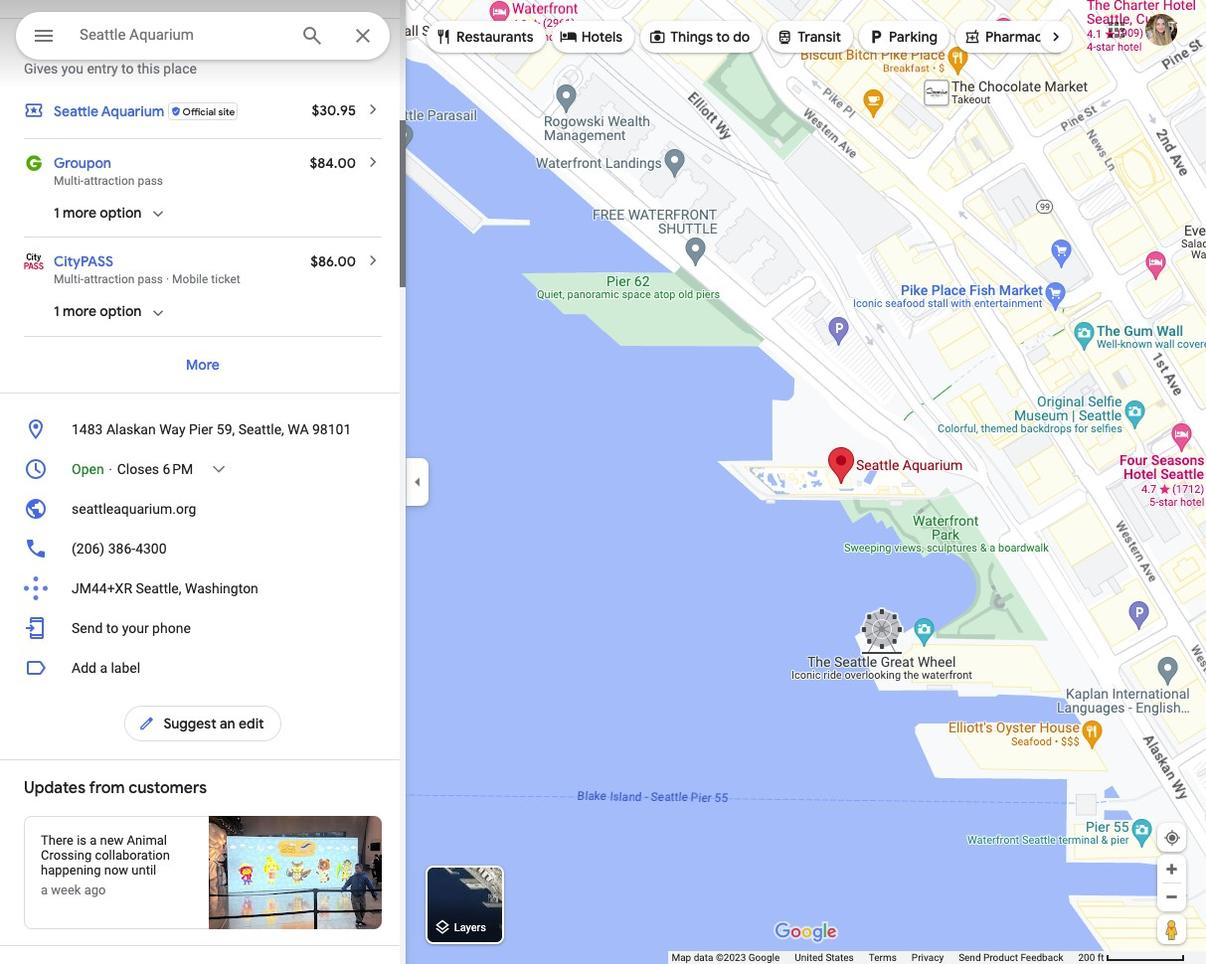 Task type: vqa. For each thing, say whether or not it's contained in the screenshot.


Task type: locate. For each thing, give the bounding box(es) containing it.
0 horizontal spatial to
[[106, 621, 119, 637]]

1 1 from the top
[[54, 204, 59, 222]]

aquarium
[[101, 102, 164, 120]]

seattle, down 4300
[[136, 581, 182, 597]]

ticket
[[211, 273, 240, 287]]

this
[[137, 61, 160, 77]]

option for groupon
[[100, 204, 142, 222]]

official
[[183, 105, 216, 118]]

1 more option down citypass
[[54, 303, 142, 321]]

0 horizontal spatial seattle,
[[136, 581, 182, 597]]

 transit
[[776, 25, 842, 47]]

pass down aquarium
[[138, 174, 163, 188]]

2 more from the top
[[63, 303, 97, 321]]

seattle, right "59,"
[[239, 422, 284, 438]]

more down the 'multi-attraction pass'
[[63, 204, 97, 222]]

there
[[41, 834, 74, 848]]

1 vertical spatial more
[[63, 303, 97, 321]]

united states
[[795, 953, 854, 964]]

multi- down citypass
[[54, 273, 84, 287]]

2 option from the top
[[100, 303, 142, 321]]

0 horizontal spatial send
[[72, 621, 103, 637]]

1 vertical spatial send
[[959, 953, 981, 964]]

1 more option down the 'multi-attraction pass'
[[54, 204, 142, 222]]

show your location image
[[1164, 830, 1182, 848]]

a right is
[[90, 834, 97, 848]]

attraction down citypass
[[84, 273, 135, 287]]

to left do
[[717, 28, 730, 46]]

footer
[[672, 952, 1079, 965]]

a right add
[[100, 660, 107, 676]]

0 vertical spatial multi-
[[54, 174, 84, 188]]

0 horizontal spatial a
[[41, 883, 48, 898]]

seattle,
[[239, 422, 284, 438], [136, 581, 182, 597]]

wa
[[288, 422, 309, 438]]

show street view coverage image
[[1158, 915, 1187, 945]]

©2023
[[716, 953, 746, 964]]

1 more option
[[54, 204, 142, 222], [54, 303, 142, 321]]

1 horizontal spatial to
[[121, 61, 134, 77]]

transit
[[798, 28, 842, 46]]

1 down citypass
[[54, 303, 59, 321]]

1 horizontal spatial a
[[90, 834, 97, 848]]

1 1 more option from the top
[[54, 204, 142, 222]]

31st
[[103, 878, 128, 893]]

1 down groupon
[[54, 204, 59, 222]]

multi-attraction pass · mobile ticket
[[54, 273, 240, 287]]

collapse side panel image
[[407, 472, 429, 493]]


[[776, 25, 794, 47]]

admission
[[24, 37, 101, 57]]

do
[[733, 28, 750, 46]]

things
[[671, 28, 713, 46]]

a
[[100, 660, 107, 676], [90, 834, 97, 848], [41, 883, 48, 898]]

1 option from the top
[[100, 204, 142, 222]]

0 vertical spatial more
[[63, 204, 97, 222]]

a left week
[[41, 883, 48, 898]]

0 vertical spatial a
[[100, 660, 107, 676]]

attraction down groupon
[[84, 174, 135, 188]]

these
[[292, 41, 321, 55]]

1 more option button for citypass
[[54, 302, 168, 336]]

parking
[[889, 28, 938, 46]]

a inside button
[[100, 660, 107, 676]]

an
[[220, 715, 235, 733]]

2 attraction from the top
[[84, 273, 135, 287]]

1 more option button down multi-attraction pass · mobile ticket
[[54, 302, 168, 336]]

1
[[54, 204, 59, 222], [54, 303, 59, 321]]

2 pass from the top
[[138, 273, 163, 287]]

washington
[[185, 581, 259, 597]]

1 vertical spatial 1 more option
[[54, 303, 142, 321]]

2 1 more option from the top
[[54, 303, 142, 321]]

1 vertical spatial multi-
[[54, 273, 84, 287]]

add
[[72, 660, 96, 676]]

0 vertical spatial pass
[[138, 174, 163, 188]]

0 vertical spatial option
[[100, 204, 142, 222]]

option down the 'multi-attraction pass'
[[100, 204, 142, 222]]

2 multi- from the top
[[54, 273, 84, 287]]

 suggest an edit
[[138, 713, 264, 735]]

0 vertical spatial to
[[717, 28, 730, 46]]

1 for groupon
[[54, 204, 59, 222]]

(206) 386-4300 button
[[0, 529, 406, 569]]

1483 alaskan way pier 59, seattle, wa 98101 button
[[0, 410, 406, 450]]

1 horizontal spatial seattle,
[[239, 422, 284, 438]]

seattle
[[54, 102, 98, 120]]

pier
[[189, 422, 213, 438]]

place
[[163, 61, 197, 77]]

1 multi- from the top
[[54, 174, 84, 188]]

1 vertical spatial option
[[100, 303, 142, 321]]

2 horizontal spatial to
[[717, 28, 730, 46]]

google maps element
[[0, 0, 1207, 965]]


[[964, 25, 982, 47]]

1 vertical spatial 1
[[54, 303, 59, 321]]

1 vertical spatial pass
[[138, 273, 163, 287]]

available search options for this area region
[[412, 13, 1157, 61]]

official site
[[183, 105, 235, 118]]

to left this
[[121, 61, 134, 77]]

0 vertical spatial attraction
[[84, 174, 135, 188]]

2 vertical spatial to
[[106, 621, 119, 637]]

1 vertical spatial 1 more option button
[[54, 302, 168, 336]]

to inside the send to your phone button
[[106, 621, 119, 637]]

none field inside 'seattle aquarium' "field"
[[80, 23, 285, 47]]

you
[[61, 61, 84, 77]]

1 more option button down the 'multi-attraction pass'
[[54, 203, 168, 237]]

option for citypass
[[100, 303, 142, 321]]

0 vertical spatial send
[[72, 621, 103, 637]]

0 vertical spatial seattle,
[[239, 422, 284, 438]]

jm44+xr seattle, washington
[[72, 581, 259, 597]]

1 1 more option button from the top
[[54, 203, 168, 237]]

more down citypass
[[63, 303, 97, 321]]

mobile
[[172, 273, 208, 287]]

0 vertical spatial 1 more option button
[[54, 203, 168, 237]]

 pharmacies
[[964, 25, 1061, 47]]

more for citypass
[[63, 303, 97, 321]]

seattleaquarium.org
[[72, 501, 196, 517]]

united states button
[[795, 952, 854, 965]]

200
[[1079, 953, 1096, 964]]

200 ft
[[1079, 953, 1105, 964]]

more button
[[166, 341, 240, 389]]

pharmacies
[[986, 28, 1061, 46]]

multi-
[[54, 174, 84, 188], [54, 273, 84, 287]]

multi- down groupon
[[54, 174, 84, 188]]

send to your phone button
[[0, 609, 406, 648]]

1 vertical spatial seattle,
[[136, 581, 182, 597]]

option
[[100, 204, 142, 222], [100, 303, 142, 321]]

option down multi-attraction pass · mobile ticket
[[100, 303, 142, 321]]

1 horizontal spatial send
[[959, 953, 981, 964]]

hours image
[[24, 457, 48, 481]]

attraction for groupon
[[84, 174, 135, 188]]

2 1 from the top
[[54, 303, 59, 321]]

·
[[166, 273, 169, 287]]

2 horizontal spatial a
[[100, 660, 107, 676]]

1 vertical spatial a
[[90, 834, 97, 848]]

1 vertical spatial to
[[121, 61, 134, 77]]

gives
[[24, 61, 58, 77]]

animal
[[127, 834, 167, 848]]

data
[[694, 953, 714, 964]]

98101
[[312, 422, 351, 438]]

is
[[77, 834, 87, 848]]

1 more from the top
[[63, 204, 97, 222]]

send
[[72, 621, 103, 637], [959, 953, 981, 964]]

0 vertical spatial 1
[[54, 204, 59, 222]]

None field
[[80, 23, 285, 47]]

send inside button
[[72, 621, 103, 637]]

ft
[[1098, 953, 1105, 964]]

2 vertical spatial a
[[41, 883, 48, 898]]

pass for groupon
[[138, 174, 163, 188]]

to left your
[[106, 621, 119, 637]]

1 attraction from the top
[[84, 174, 135, 188]]

1 more option button
[[54, 203, 168, 237], [54, 302, 168, 336]]

next page image
[[1048, 28, 1065, 46]]

0 vertical spatial 1 more option
[[54, 204, 142, 222]]

⋅
[[108, 461, 114, 477]]

1 vertical spatial attraction
[[84, 273, 135, 287]]


[[32, 22, 56, 50]]

until
[[132, 863, 156, 878]]

send left product
[[959, 953, 981, 964]]

footer containing map data ©2023 google
[[672, 952, 1079, 965]]

2 1 more option button from the top
[[54, 302, 168, 336]]

send inside send product feedback "button"
[[959, 953, 981, 964]]

pass left the ·
[[138, 273, 163, 287]]

about these results
[[257, 41, 360, 55]]

your
[[122, 621, 149, 637]]

 hotels
[[560, 25, 623, 47]]

footer inside 'google maps' element
[[672, 952, 1079, 965]]

send up add
[[72, 621, 103, 637]]

1 pass from the top
[[138, 174, 163, 188]]

more
[[63, 204, 97, 222], [63, 303, 97, 321]]



Task type: describe. For each thing, give the bounding box(es) containing it.
59,
[[217, 422, 235, 438]]

customers
[[129, 779, 207, 799]]

now
[[104, 863, 128, 878]]

happening
[[41, 863, 101, 878]]

send to your phone
[[72, 621, 191, 637]]

multi-attraction pass
[[54, 174, 163, 188]]

send for send to your phone
[[72, 621, 103, 637]]

386-
[[108, 541, 135, 557]]

december
[[41, 878, 100, 893]]

1 more option button for groupon
[[54, 203, 168, 237]]

send product feedback button
[[959, 952, 1064, 965]]

attraction for citypass
[[84, 273, 135, 287]]

crossing
[[41, 848, 92, 863]]

show open hours for the week image
[[210, 460, 228, 478]]

(206)
[[72, 541, 105, 557]]

ago
[[84, 883, 106, 898]]

open
[[72, 461, 104, 477]]

 button
[[16, 12, 72, 64]]

4300
[[135, 541, 167, 557]]

Seattle Aquarium field
[[16, 12, 390, 60]]

results
[[324, 41, 360, 55]]


[[435, 25, 453, 47]]

privacy button
[[912, 952, 944, 965]]


[[138, 713, 156, 735]]

multi- for groupon
[[54, 174, 84, 188]]

jm44+xr
[[72, 581, 132, 597]]

citypass
[[54, 253, 114, 271]]

more for groupon
[[63, 204, 97, 222]]

from
[[89, 779, 125, 799]]

hotels
[[582, 28, 623, 46]]

week
[[51, 883, 81, 898]]

google account: michelle dermenjian  
(michelle.dermenjian@adept.ai) image
[[1146, 14, 1178, 45]]

alaskan
[[106, 422, 156, 438]]

1483 alaskan way pier 59, seattle, wa 98101
[[72, 422, 351, 438]]

new
[[100, 834, 124, 848]]

label
[[111, 660, 140, 676]]

about
[[257, 41, 289, 55]]


[[560, 25, 578, 47]]

open ⋅ closes 6 pm
[[72, 461, 193, 477]]

$30.95
[[312, 101, 356, 119]]

states
[[826, 953, 854, 964]]

seattle, inside button
[[239, 422, 284, 438]]

gives you entry to this place
[[24, 61, 197, 77]]

zoom out image
[[1165, 890, 1180, 905]]

there is a new animal crossing collaboration happening now until december 31st a week ago
[[41, 834, 170, 898]]

 things to do
[[649, 25, 750, 47]]


[[649, 25, 667, 47]]

more
[[186, 356, 220, 374]]

zoom in image
[[1165, 863, 1180, 877]]

to inside  things to do
[[717, 28, 730, 46]]

200 ft button
[[1079, 953, 1186, 964]]

1 more option for groupon
[[54, 204, 142, 222]]

map
[[672, 953, 692, 964]]

 search field
[[16, 12, 390, 64]]

pass for citypass
[[138, 273, 163, 287]]

multi- for citypass
[[54, 273, 84, 287]]

feedback
[[1021, 953, 1064, 964]]

map data ©2023 google
[[672, 953, 780, 964]]

seattleaquarium.org link
[[0, 489, 406, 529]]

entry
[[87, 61, 118, 77]]

updates from customers
[[24, 779, 207, 799]]

google
[[749, 953, 780, 964]]

 parking
[[868, 25, 938, 47]]

way
[[159, 422, 186, 438]]

groupon
[[54, 154, 111, 172]]

seattle, inside button
[[136, 581, 182, 597]]

suggest
[[164, 715, 216, 733]]


[[868, 25, 885, 47]]

6 pm
[[163, 461, 193, 477]]

(206) 386-4300
[[72, 541, 167, 557]]

layers
[[454, 923, 486, 935]]

$84.00
[[310, 154, 356, 172]]

seattle aquarium main content
[[0, 0, 406, 965]]

1 for citypass
[[54, 303, 59, 321]]

1 more option for citypass
[[54, 303, 142, 321]]

terms
[[869, 953, 897, 964]]

send for send product feedback
[[959, 953, 981, 964]]

send product feedback
[[959, 953, 1064, 964]]

 restaurants
[[435, 25, 534, 47]]

seattle aquarium
[[54, 102, 164, 120]]

1483
[[72, 422, 103, 438]]

united
[[795, 953, 824, 964]]

about these results image
[[368, 40, 382, 54]]

collaboration
[[95, 848, 170, 863]]

product
[[984, 953, 1019, 964]]

updates
[[24, 779, 86, 799]]

restaurants
[[457, 28, 534, 46]]

information for seattle aquarium region
[[0, 410, 406, 648]]

closes
[[117, 461, 159, 477]]



